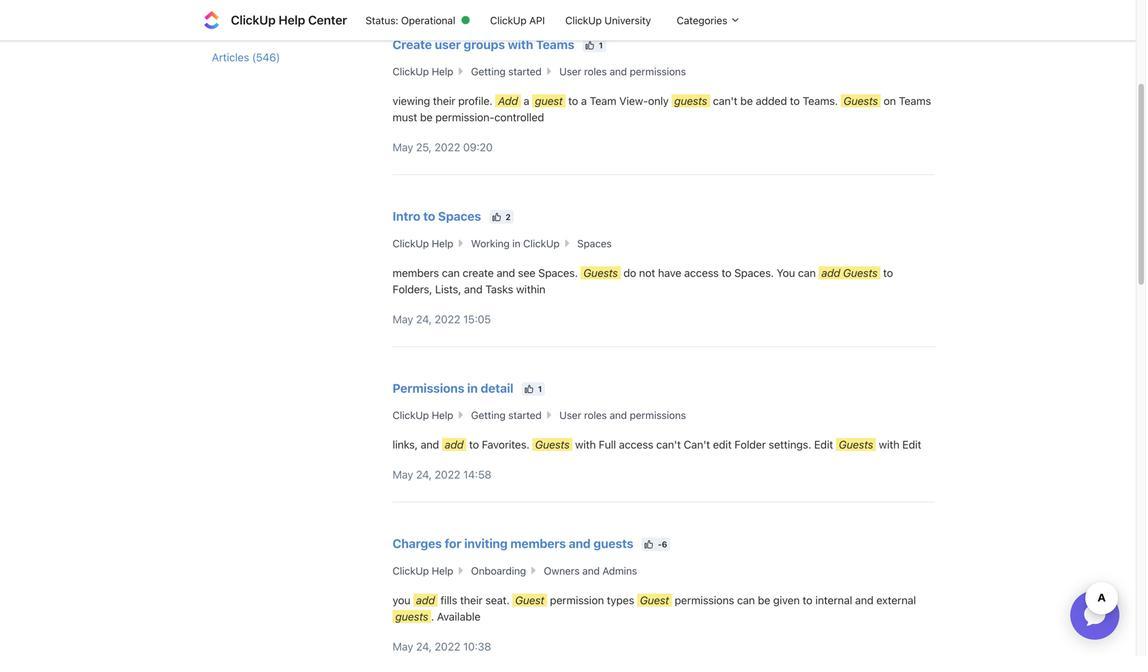 Task type: locate. For each thing, give the bounding box(es) containing it.
1 horizontal spatial edit
[[902, 439, 921, 452]]

0 vertical spatial started
[[508, 66, 542, 77]]

clickup help down the permissions at the bottom left of the page
[[393, 410, 453, 422]]

2 roles from the top
[[584, 410, 607, 422]]

1 getting from the top
[[471, 66, 506, 77]]

1 vertical spatial spaces
[[577, 238, 612, 250]]

may left 25,
[[393, 141, 413, 154]]

0 vertical spatial members
[[393, 267, 439, 280]]

roles for create user groups with teams
[[584, 66, 607, 77]]

to inside you add fills their seat. guest permission types guest permissions can be given to internal and external guests . available
[[803, 594, 813, 607]]

1 horizontal spatial spaces
[[577, 238, 612, 250]]

may 25, 2022 09:20
[[393, 141, 493, 154]]

1 24, from the top
[[416, 313, 432, 326]]

0 vertical spatial types
[[227, 18, 254, 31]]

0 vertical spatial getting started
[[471, 66, 542, 77]]

3 may from the top
[[393, 469, 413, 482]]

guests
[[674, 95, 707, 107], [593, 537, 633, 552], [395, 611, 428, 624]]

user
[[559, 66, 581, 77], [559, 410, 581, 422]]

2 clickup help from the top
[[393, 238, 453, 250]]

clickup help for intro
[[393, 238, 453, 250]]

and right the links,
[[421, 439, 439, 452]]

0 horizontal spatial teams
[[536, 37, 574, 52]]

spaces up working
[[438, 209, 481, 224]]

help down the intro to spaces 'link'
[[432, 238, 453, 250]]

0 horizontal spatial 1
[[536, 385, 542, 394]]

1 horizontal spatial their
[[460, 594, 483, 607]]

roles up full
[[584, 410, 607, 422]]

1 vertical spatial 24,
[[416, 469, 432, 482]]

2 started from the top
[[508, 410, 542, 422]]

2 clickup help link from the top
[[393, 238, 453, 250]]

and
[[610, 66, 627, 77], [497, 267, 515, 280], [464, 283, 483, 296], [610, 410, 627, 422], [421, 439, 439, 452], [569, 537, 591, 552], [582, 565, 600, 577], [855, 594, 874, 607]]

0 horizontal spatial guest
[[515, 594, 544, 607]]

teams down api
[[536, 37, 574, 52]]

3 clickup help link from the top
[[393, 410, 453, 422]]

permissions
[[393, 381, 464, 396]]

roles up team
[[584, 66, 607, 77]]

1 roles from the top
[[584, 66, 607, 77]]

0 vertical spatial access
[[684, 267, 719, 280]]

0 horizontal spatial guests
[[395, 611, 428, 624]]

getting started link up 'add'
[[471, 66, 542, 77]]

0 vertical spatial be
[[740, 95, 753, 107]]

getting started up 'add'
[[471, 66, 542, 77]]

and down 'create'
[[464, 283, 483, 296]]

only
[[648, 95, 669, 107]]

getting started down detail
[[471, 410, 542, 422]]

2022 right 25,
[[434, 141, 460, 154]]

clickup help link
[[393, 66, 453, 77], [393, 238, 453, 250], [393, 410, 453, 422], [393, 565, 453, 577]]

can't left added in the right of the page
[[713, 95, 738, 107]]

guests up admins in the right of the page
[[593, 537, 633, 552]]

can't left can't
[[656, 439, 681, 452]]

can left given
[[737, 594, 755, 607]]

1 horizontal spatial in
[[512, 238, 520, 250]]

on teams must be permission-controlled
[[393, 95, 931, 124]]

0 vertical spatial in
[[512, 238, 520, 250]]

help for intro
[[432, 238, 453, 250]]

given
[[773, 594, 800, 607]]

1 vertical spatial user
[[559, 410, 581, 422]]

4 clickup help from the top
[[393, 565, 453, 577]]

permissions in detail
[[393, 381, 516, 396]]

clickup right all
[[231, 13, 276, 27]]

1 a from the left
[[524, 95, 529, 107]]

24, for intro
[[416, 313, 432, 326]]

may 24, 2022 14:58
[[393, 469, 491, 482]]

1 user from the top
[[559, 66, 581, 77]]

guest right seat.
[[515, 594, 544, 607]]

2 vertical spatial guests
[[395, 611, 428, 624]]

be right must
[[420, 111, 433, 124]]

guests
[[844, 95, 878, 107], [583, 267, 618, 280], [843, 267, 878, 280], [535, 439, 570, 452], [839, 439, 873, 452]]

can
[[442, 267, 460, 280], [798, 267, 816, 280], [737, 594, 755, 607]]

all
[[212, 18, 224, 31]]

clickup help down the intro to spaces 'link'
[[393, 238, 453, 250]]

2 edit from the left
[[902, 439, 921, 452]]

working
[[471, 238, 510, 250]]

2 horizontal spatial guests
[[674, 95, 707, 107]]

teams right the on
[[899, 95, 931, 107]]

and up tasks
[[497, 267, 515, 280]]

roles for permissions in detail
[[584, 410, 607, 422]]

(546) right articles
[[252, 51, 280, 64]]

getting started link down detail
[[471, 410, 542, 422]]

1 getting started from the top
[[471, 66, 542, 77]]

with
[[508, 37, 533, 52], [575, 439, 596, 452], [879, 439, 900, 452]]

their
[[433, 95, 455, 107], [460, 594, 483, 607]]

be
[[740, 95, 753, 107], [420, 111, 433, 124], [758, 594, 770, 607]]

help down user
[[432, 66, 453, 77]]

4 may from the top
[[393, 641, 413, 654]]

status:
[[366, 14, 398, 26]]

0 horizontal spatial spaces
[[438, 209, 481, 224]]

2022 left 15:05 at the left
[[435, 313, 460, 326]]

roles
[[584, 66, 607, 77], [584, 410, 607, 422]]

09:20
[[463, 141, 493, 154]]

1 horizontal spatial guests
[[593, 537, 633, 552]]

clickup help for charges
[[393, 565, 453, 577]]

access right full
[[619, 439, 653, 452]]

owners
[[544, 565, 580, 577]]

guest
[[515, 594, 544, 607], [640, 594, 669, 607]]

0 vertical spatial 24,
[[416, 313, 432, 326]]

2022 left 14:58
[[435, 469, 460, 482]]

2 user roles and permissions from the top
[[559, 410, 686, 422]]

clickup help link down the permissions at the bottom left of the page
[[393, 410, 453, 422]]

1 horizontal spatial teams
[[899, 95, 931, 107]]

clickup help link for create
[[393, 66, 453, 77]]

1 getting started link from the top
[[471, 66, 542, 77]]

in
[[512, 238, 520, 250], [467, 381, 478, 396]]

add right you
[[821, 267, 840, 280]]

2 horizontal spatial add
[[821, 267, 840, 280]]

help down for
[[432, 565, 453, 577]]

0 horizontal spatial add
[[416, 594, 435, 607]]

their inside you add fills their seat. guest permission types guest permissions can be given to internal and external guests . available
[[460, 594, 483, 607]]

0 vertical spatial getting
[[471, 66, 506, 77]]

permissions
[[630, 66, 686, 77], [630, 410, 686, 422], [675, 594, 734, 607]]

1 horizontal spatial with
[[575, 439, 596, 452]]

0 vertical spatial user roles and permissions
[[559, 66, 686, 77]]

2 vertical spatial add
[[416, 594, 435, 607]]

0 vertical spatial spaces
[[438, 209, 481, 224]]

in right working
[[512, 238, 520, 250]]

1 horizontal spatial a
[[581, 95, 587, 107]]

may for charges for inviting members and guests
[[393, 641, 413, 654]]

access right have
[[684, 267, 719, 280]]

be left added in the right of the page
[[740, 95, 753, 107]]

1 clickup help link from the top
[[393, 66, 453, 77]]

in left detail
[[467, 381, 478, 396]]

user roles and permissions link up full
[[559, 410, 686, 422]]

getting started
[[471, 66, 542, 77], [471, 410, 542, 422]]

guest down -
[[640, 594, 669, 607]]

0 horizontal spatial members
[[393, 267, 439, 280]]

.
[[431, 611, 434, 624]]

2 getting from the top
[[471, 410, 506, 422]]

1 vertical spatial teams
[[899, 95, 931, 107]]

user roles and permissions up view-
[[559, 66, 686, 77]]

1 vertical spatial guests
[[593, 537, 633, 552]]

add inside you add fills their seat. guest permission types guest permissions can be given to internal and external guests . available
[[416, 594, 435, 607]]

1 vertical spatial permissions
[[630, 410, 686, 422]]

clickup help link for charges
[[393, 565, 453, 577]]

members up folders,
[[393, 267, 439, 280]]

0 vertical spatial user roles and permissions link
[[559, 66, 686, 77]]

0 vertical spatial getting started link
[[471, 66, 542, 77]]

1 vertical spatial getting started link
[[471, 410, 542, 422]]

can up lists,
[[442, 267, 460, 280]]

may down you
[[393, 641, 413, 654]]

create
[[463, 267, 494, 280]]

spaces. left you
[[734, 267, 774, 280]]

1 vertical spatial in
[[467, 381, 478, 396]]

links,
[[393, 439, 418, 452]]

0 vertical spatial their
[[433, 95, 455, 107]]

started up favorites.
[[508, 410, 542, 422]]

started up 'add'
[[508, 66, 542, 77]]

2 vertical spatial 24,
[[416, 641, 432, 654]]

1 spaces. from the left
[[538, 267, 578, 280]]

clickup help down charges
[[393, 565, 453, 577]]

1 clickup help from the top
[[393, 66, 453, 77]]

1 vertical spatial roles
[[584, 410, 607, 422]]

1 vertical spatial (546)
[[252, 51, 280, 64]]

may for intro to spaces
[[393, 313, 413, 326]]

and inside the 'to folders, lists, and tasks within'
[[464, 283, 483, 296]]

0 vertical spatial teams
[[536, 37, 574, 52]]

1 right detail
[[536, 385, 542, 394]]

1 vertical spatial access
[[619, 439, 653, 452]]

clickup help center
[[231, 13, 347, 27]]

user roles and permissions
[[559, 66, 686, 77], [559, 410, 686, 422]]

3 24, from the top
[[416, 641, 432, 654]]

0 horizontal spatial spaces.
[[538, 267, 578, 280]]

1 down clickup university link
[[597, 40, 603, 50]]

team
[[590, 95, 616, 107]]

1 vertical spatial their
[[460, 594, 483, 607]]

1 horizontal spatial spaces.
[[734, 267, 774, 280]]

access
[[684, 267, 719, 280], [619, 439, 653, 452]]

1 vertical spatial 1
[[536, 385, 542, 394]]

their up available
[[460, 594, 483, 607]]

(546) up articles (546)
[[257, 18, 285, 31]]

0 horizontal spatial be
[[420, 111, 433, 124]]

1 user roles and permissions from the top
[[559, 66, 686, 77]]

0 horizontal spatial types
[[227, 18, 254, 31]]

be left given
[[758, 594, 770, 607]]

help for create
[[432, 66, 453, 77]]

2 getting started link from the top
[[471, 410, 542, 422]]

a up controlled
[[524, 95, 529, 107]]

2022 left 10:38
[[435, 641, 460, 654]]

0 vertical spatial permissions
[[630, 66, 686, 77]]

spaces. right see
[[538, 267, 578, 280]]

2 24, from the top
[[416, 469, 432, 482]]

teams
[[536, 37, 574, 52], [899, 95, 931, 107]]

intro to spaces
[[393, 209, 484, 224]]

may down the links,
[[393, 469, 413, 482]]

api
[[529, 14, 545, 26]]

1 vertical spatial be
[[420, 111, 433, 124]]

intro to spaces link
[[393, 209, 484, 224]]

0 vertical spatial 1
[[597, 40, 603, 50]]

2 getting started from the top
[[471, 410, 542, 422]]

24,
[[416, 313, 432, 326], [416, 469, 432, 482], [416, 641, 432, 654]]

clickup help link for permissions
[[393, 410, 453, 422]]

profile.
[[458, 95, 493, 107]]

and left admins in the right of the page
[[582, 565, 600, 577]]

types
[[227, 18, 254, 31], [607, 594, 634, 607]]

0 horizontal spatial in
[[467, 381, 478, 396]]

1 vertical spatial types
[[607, 594, 634, 607]]

user roles and permissions for create user groups with teams
[[559, 66, 686, 77]]

edit
[[814, 439, 833, 452], [902, 439, 921, 452]]

24, down .
[[416, 641, 432, 654]]

controlled
[[494, 111, 544, 124]]

0 vertical spatial user
[[559, 66, 581, 77]]

may down folders,
[[393, 313, 413, 326]]

help for charges
[[432, 565, 453, 577]]

1 horizontal spatial 1
[[597, 40, 603, 50]]

user for create user groups with teams
[[559, 66, 581, 77]]

their up permission-
[[433, 95, 455, 107]]

1 vertical spatial user roles and permissions link
[[559, 410, 686, 422]]

2 vertical spatial be
[[758, 594, 770, 607]]

1 guest from the left
[[515, 594, 544, 607]]

1 may from the top
[[393, 141, 413, 154]]

2022 for for
[[435, 641, 460, 654]]

spaces up members can create and see spaces. guests do not have access to spaces. you can add guests
[[577, 238, 612, 250]]

0 horizontal spatial edit
[[814, 439, 833, 452]]

2 user from the top
[[559, 410, 581, 422]]

1 horizontal spatial types
[[607, 594, 634, 607]]

user roles and permissions link
[[559, 66, 686, 77], [559, 410, 686, 422]]

categories button
[[661, 7, 745, 33]]

1 vertical spatial getting
[[471, 410, 506, 422]]

0 vertical spatial guests
[[674, 95, 707, 107]]

getting for detail
[[471, 410, 506, 422]]

1 started from the top
[[508, 66, 542, 77]]

1 vertical spatial user roles and permissions
[[559, 410, 686, 422]]

4 clickup help link from the top
[[393, 565, 453, 577]]

add up .
[[416, 594, 435, 607]]

types right all
[[227, 18, 254, 31]]

user roles and permissions up full
[[559, 410, 686, 422]]

user roles and permissions link up view-
[[559, 66, 686, 77]]

to
[[568, 95, 578, 107], [790, 95, 800, 107], [423, 209, 435, 224], [722, 267, 732, 280], [883, 267, 893, 280], [469, 439, 479, 452], [803, 594, 813, 607]]

a left team
[[581, 95, 587, 107]]

in for permissions
[[467, 381, 478, 396]]

getting started link
[[471, 66, 542, 77], [471, 410, 542, 422]]

links, and add to favorites. guests with full access can't can't edit folder settings. edit guests with edit
[[393, 439, 921, 452]]

clickup help link down charges
[[393, 565, 453, 577]]

2022 for to
[[435, 313, 460, 326]]

application
[[1054, 575, 1136, 657]]

getting
[[471, 66, 506, 77], [471, 410, 506, 422]]

clickup help link down the intro to spaces 'link'
[[393, 238, 453, 250]]

2 horizontal spatial be
[[758, 594, 770, 607]]

1 for permissions in detail
[[536, 385, 542, 394]]

0 vertical spatial add
[[821, 267, 840, 280]]

0 horizontal spatial with
[[508, 37, 533, 52]]

0 vertical spatial roles
[[584, 66, 607, 77]]

getting down the create user groups with teams link
[[471, 66, 506, 77]]

getting for groups
[[471, 66, 506, 77]]

1 vertical spatial add
[[445, 439, 464, 452]]

1 horizontal spatial members
[[510, 537, 566, 552]]

types inside you add fills their seat. guest permission types guest permissions can be given to internal and external guests . available
[[607, 594, 634, 607]]

types down admins in the right of the page
[[607, 594, 634, 607]]

clickup help for create
[[393, 66, 453, 77]]

permissions for create user groups with teams
[[630, 66, 686, 77]]

edit
[[713, 439, 732, 452]]

tasks
[[485, 283, 513, 296]]

help down permissions in detail link on the left bottom of page
[[432, 410, 453, 422]]

1 horizontal spatial can
[[737, 594, 755, 607]]

-6
[[656, 540, 667, 550]]

members can create and see spaces. guests do not have access to spaces. you can add guests
[[393, 267, 878, 280]]

spaces
[[438, 209, 481, 224], [577, 238, 612, 250]]

0 horizontal spatial a
[[524, 95, 529, 107]]

1 vertical spatial members
[[510, 537, 566, 552]]

clickup help link for intro
[[393, 238, 453, 250]]

members up 'owners'
[[510, 537, 566, 552]]

1 user roles and permissions link from the top
[[559, 66, 686, 77]]

started
[[508, 66, 542, 77], [508, 410, 542, 422]]

owners and admins
[[544, 565, 637, 577]]

0 horizontal spatial can't
[[656, 439, 681, 452]]

2 user roles and permissions link from the top
[[559, 410, 686, 422]]

1 horizontal spatial guest
[[640, 594, 669, 607]]

1 vertical spatial getting started
[[471, 410, 542, 422]]

all types (546)
[[212, 18, 285, 31]]

2 vertical spatial permissions
[[675, 594, 734, 607]]

1 horizontal spatial can't
[[713, 95, 738, 107]]

and right the internal
[[855, 594, 874, 607]]

3 clickup help from the top
[[393, 410, 453, 422]]

24, down folders,
[[416, 313, 432, 326]]

1 vertical spatial started
[[508, 410, 542, 422]]

articles (546)
[[212, 51, 280, 64]]

getting down detail
[[471, 410, 506, 422]]

24, down the links,
[[416, 469, 432, 482]]

charges for inviting members and guests
[[393, 537, 636, 552]]

clickup help down create
[[393, 66, 453, 77]]

2 may from the top
[[393, 313, 413, 326]]

0 vertical spatial (546)
[[257, 18, 285, 31]]

add up may 24, 2022 14:58 on the bottom
[[445, 439, 464, 452]]

2022
[[434, 141, 460, 154], [435, 313, 460, 326], [435, 469, 460, 482], [435, 641, 460, 654]]

not
[[639, 267, 655, 280]]

clickup help for permissions
[[393, 410, 453, 422]]

guests down you
[[395, 611, 428, 624]]

can right you
[[798, 267, 816, 280]]

clickup down charges
[[393, 565, 429, 577]]

clickup help link down create
[[393, 66, 453, 77]]

folder
[[735, 439, 766, 452]]

guests right "only"
[[674, 95, 707, 107]]

permissions inside you add fills their seat. guest permission types guest permissions can be given to internal and external guests . available
[[675, 594, 734, 607]]



Task type: vqa. For each thing, say whether or not it's contained in the screenshot.
the Center
yes



Task type: describe. For each thing, give the bounding box(es) containing it.
added
[[756, 95, 787, 107]]

10:38
[[463, 641, 491, 654]]

1 horizontal spatial add
[[445, 439, 464, 452]]

articles
[[212, 51, 249, 64]]

24, for permissions
[[416, 469, 432, 482]]

user roles and permissions link for permissions in detail
[[559, 410, 686, 422]]

24, for charges
[[416, 641, 432, 654]]

working in clickup link
[[471, 238, 560, 250]]

create user groups with teams link
[[393, 37, 577, 52]]

0 horizontal spatial their
[[433, 95, 455, 107]]

detail
[[481, 381, 513, 396]]

for
[[445, 537, 461, 552]]

clickup left api
[[490, 14, 527, 26]]

available
[[437, 611, 481, 624]]

favorites.
[[482, 439, 530, 452]]

do
[[623, 267, 636, 280]]

inviting
[[464, 537, 508, 552]]

clickup university link
[[555, 7, 661, 33]]

user roles and permissions for permissions in detail
[[559, 410, 686, 422]]

within
[[516, 283, 545, 296]]

lists,
[[435, 283, 461, 296]]

guest
[[535, 95, 563, 107]]

clickup help center link
[[201, 9, 355, 31]]

1 vertical spatial can't
[[656, 439, 681, 452]]

0 horizontal spatial can
[[442, 267, 460, 280]]

create user groups with teams
[[393, 37, 577, 52]]

clickup api
[[490, 14, 545, 26]]

university
[[604, 14, 651, 26]]

working in clickup
[[471, 238, 560, 250]]

1 horizontal spatial be
[[740, 95, 753, 107]]

charges
[[393, 537, 442, 552]]

permission
[[550, 594, 604, 607]]

charges for inviting members and guests link
[[393, 537, 636, 552]]

be inside on teams must be permission-controlled
[[420, 111, 433, 124]]

you add fills their seat. guest permission types guest permissions can be given to internal and external guests . available
[[393, 594, 916, 624]]

14:58
[[463, 469, 491, 482]]

add
[[498, 95, 518, 107]]

teams inside on teams must be permission-controlled
[[899, 95, 931, 107]]

2 horizontal spatial can
[[798, 267, 816, 280]]

permission-
[[435, 111, 494, 124]]

be inside you add fills their seat. guest permission types guest permissions can be given to internal and external guests . available
[[758, 594, 770, 607]]

center
[[308, 13, 347, 27]]

6
[[662, 540, 667, 550]]

viewing their profile. add a guest to a team view-only guests can't be added to teams. guests
[[393, 95, 878, 107]]

1 horizontal spatial access
[[684, 267, 719, 280]]

folders,
[[393, 283, 432, 296]]

may for create user groups with teams
[[393, 141, 413, 154]]

have
[[658, 267, 681, 280]]

teams.
[[803, 95, 838, 107]]

onboarding
[[471, 565, 526, 577]]

2 a from the left
[[581, 95, 587, 107]]

permissions in detail link
[[393, 381, 516, 396]]

on
[[884, 95, 896, 107]]

2 horizontal spatial with
[[879, 439, 900, 452]]

getting started link for groups
[[471, 66, 542, 77]]

2
[[503, 213, 511, 222]]

operational
[[401, 14, 455, 26]]

categories
[[677, 14, 730, 26]]

may 24, 2022 10:38
[[393, 641, 491, 654]]

0 vertical spatial can't
[[713, 95, 738, 107]]

viewing
[[393, 95, 430, 107]]

user for permissions in detail
[[559, 410, 581, 422]]

-
[[658, 540, 662, 550]]

15:05
[[463, 313, 491, 326]]

internal
[[815, 594, 852, 607]]

2 guest from the left
[[640, 594, 669, 607]]

help left center
[[279, 13, 305, 27]]

and up team
[[610, 66, 627, 77]]

you
[[777, 267, 795, 280]]

clickup university
[[565, 14, 651, 26]]

clickup help help center home page image
[[201, 9, 223, 31]]

started for detail
[[508, 410, 542, 422]]

clickup up see
[[523, 238, 560, 250]]

and up owners and admins
[[569, 537, 591, 552]]

guests inside you add fills their seat. guest permission types guest permissions can be given to internal and external guests . available
[[395, 611, 428, 624]]

getting started for groups
[[471, 66, 542, 77]]

2 spaces. from the left
[[734, 267, 774, 280]]

settings.
[[769, 439, 811, 452]]

0 horizontal spatial access
[[619, 439, 653, 452]]

25,
[[416, 141, 432, 154]]

help for permissions
[[432, 410, 453, 422]]

must
[[393, 111, 417, 124]]

see
[[518, 267, 536, 280]]

owners and admins link
[[544, 565, 637, 577]]

clickup down create
[[393, 66, 429, 77]]

external
[[876, 594, 916, 607]]

can inside you add fills their seat. guest permission types guest permissions can be given to internal and external guests . available
[[737, 594, 755, 607]]

and up full
[[610, 410, 627, 422]]

user
[[435, 37, 461, 52]]

you
[[393, 594, 410, 607]]

create
[[393, 37, 432, 52]]

fills
[[440, 594, 457, 607]]

user roles and permissions link for create user groups with teams
[[559, 66, 686, 77]]

spaces link
[[577, 238, 612, 250]]

clickup up the links,
[[393, 410, 429, 422]]

intro
[[393, 209, 420, 224]]

1 edit from the left
[[814, 439, 833, 452]]

getting started link for detail
[[471, 410, 542, 422]]

clickup down intro
[[393, 238, 429, 250]]

groups
[[464, 37, 505, 52]]

may for permissions in detail
[[393, 469, 413, 482]]

status: operational
[[366, 14, 455, 26]]

can't
[[684, 439, 710, 452]]

in for working
[[512, 238, 520, 250]]

getting started for detail
[[471, 410, 542, 422]]

and inside you add fills their seat. guest permission types guest permissions can be given to internal and external guests . available
[[855, 594, 874, 607]]

started for groups
[[508, 66, 542, 77]]

seat.
[[485, 594, 510, 607]]

1 for create user groups with teams
[[597, 40, 603, 50]]

full
[[599, 439, 616, 452]]

view-
[[619, 95, 648, 107]]

may 24, 2022 15:05
[[393, 313, 491, 326]]

2022 for user
[[434, 141, 460, 154]]

clickup left university
[[565, 14, 602, 26]]

permissions for permissions in detail
[[630, 410, 686, 422]]

to inside the 'to folders, lists, and tasks within'
[[883, 267, 893, 280]]

onboarding link
[[471, 565, 526, 577]]

2022 for in
[[435, 469, 460, 482]]

to folders, lists, and tasks within
[[393, 267, 893, 296]]



